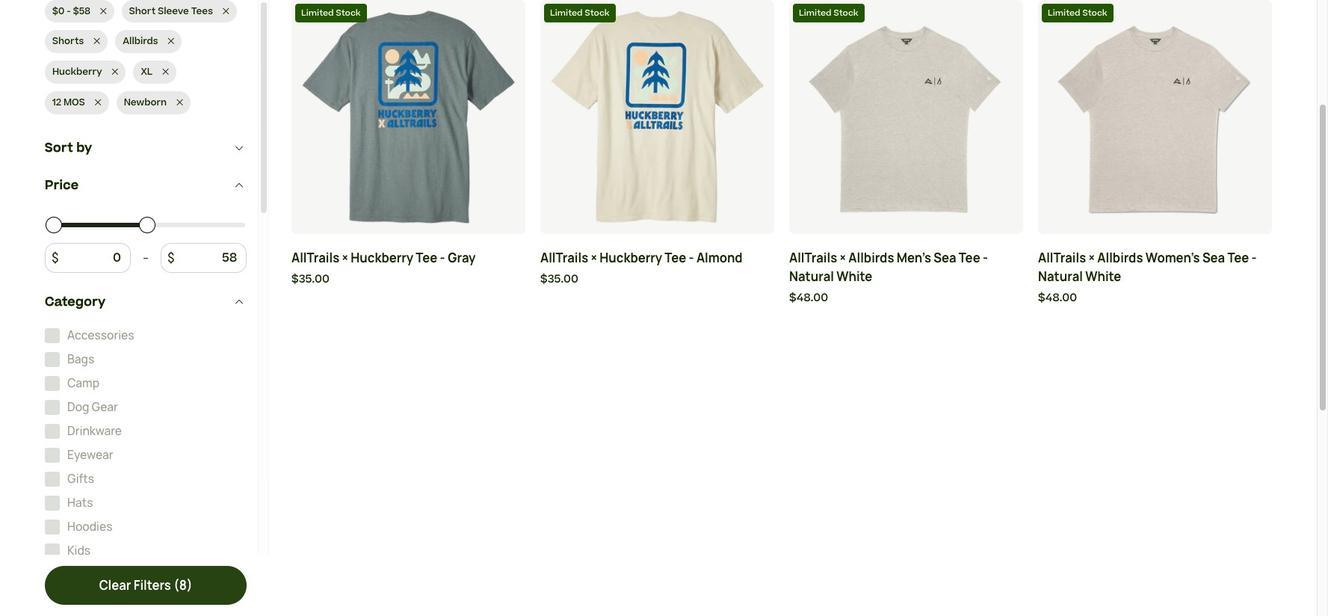 Task type: vqa. For each thing, say whether or not it's contained in the screenshot.
12
yes



Task type: describe. For each thing, give the bounding box(es) containing it.
tee inside alltrails × allbirds women's sea tee - natural white $48.00
[[1228, 249, 1250, 266]]

✕ for newborn
[[176, 96, 183, 109]]

short sleeve tees
[[129, 4, 213, 18]]

huckberry for alltrails × huckberry tee - gray
[[351, 249, 414, 266]]

$0 - $58
[[52, 4, 90, 18]]

sea for men's
[[934, 249, 957, 266]]

- inside alltrails × allbirds women's sea tee - natural white $48.00
[[1252, 249, 1257, 266]]

$48.00 for alltrails × allbirds women's sea tee - natural white
[[1039, 290, 1078, 306]]

$35.00 for alltrails × huckberry tee - gray
[[292, 271, 330, 287]]

$0
[[52, 4, 64, 18]]

- inside 'alltrails × huckberry tee - almond $35.00'
[[689, 249, 694, 266]]

price button
[[45, 166, 247, 204]]

alltrails for alltrails × allbirds women's sea tee - natural white
[[1039, 249, 1087, 266]]

kids
[[67, 543, 91, 558]]

men's
[[897, 249, 932, 266]]

dog gear
[[67, 399, 118, 415]]

✕ for shorts
[[94, 35, 100, 48]]

sea for women's
[[1203, 249, 1226, 266]]

alltrails for alltrails × huckberry tee - gray
[[292, 249, 340, 266]]

$58
[[73, 4, 90, 18]]

drinkware
[[67, 423, 122, 439]]

almond
[[697, 249, 743, 266]]

0 horizontal spatial huckberry
[[52, 65, 102, 79]]

eyewear
[[67, 447, 113, 463]]

× for alltrails × allbirds men's sea tee - natural white
[[840, 249, 846, 266]]

$48.00 for alltrails × allbirds men's sea tee - natural white
[[790, 290, 829, 306]]

alltrails × huckberry tee - almond link
[[541, 249, 775, 267]]

gear
[[92, 399, 118, 415]]

alltrails × huckberry tee - gray $35.00
[[292, 249, 476, 287]]

hoodies
[[67, 519, 113, 534]]

12 mos
[[52, 96, 85, 109]]

natural for alltrails × allbirds men's sea tee - natural white
[[790, 268, 834, 285]]

0 number field
[[63, 247, 124, 268]]

tees
[[191, 4, 213, 18]]

× for alltrails × huckberry tee - gray
[[342, 249, 348, 266]]

shorts
[[52, 35, 84, 48]]

58 number field
[[179, 247, 240, 268]]

white for men's
[[837, 268, 873, 285]]

camp
[[67, 375, 99, 391]]

sort by
[[45, 139, 92, 157]]

✕ for xl
[[162, 65, 169, 79]]

by
[[76, 139, 92, 157]]

filters
[[134, 577, 171, 593]]

alltrails × huckberry tee - gray link
[[292, 249, 526, 267]]

allbirds for alltrails × allbirds women's sea tee - natural white
[[1098, 249, 1144, 266]]

alltrails × allbirds women's sea tee - natural white $48.00
[[1039, 249, 1257, 306]]

clear
[[99, 577, 131, 593]]

$48.00 link for women's
[[1039, 290, 1273, 307]]



Task type: locate. For each thing, give the bounding box(es) containing it.
alltrails for alltrails × huckberry tee - almond
[[541, 249, 589, 266]]

- inside the alltrails × huckberry tee - gray $35.00
[[440, 249, 445, 266]]

✕ for allbirds
[[168, 35, 175, 48]]

3 alltrails from the left
[[790, 249, 838, 266]]

huckberry inside the alltrails × huckberry tee - gray $35.00
[[351, 249, 414, 266]]

×
[[342, 249, 348, 266], [591, 249, 597, 266], [840, 249, 846, 266], [1089, 249, 1095, 266]]

$35.00 inside 'alltrails × huckberry tee - almond $35.00'
[[541, 271, 579, 287]]

allbirds for alltrails × allbirds men's sea tee - natural white
[[849, 249, 895, 266]]

2 horizontal spatial huckberry
[[600, 249, 663, 266]]

✕ right $58
[[100, 4, 107, 18]]

white for women's
[[1086, 268, 1122, 285]]

sea
[[934, 249, 957, 266], [1203, 249, 1226, 266]]

category button
[[45, 283, 247, 321]]

✕ left "xl"
[[112, 65, 119, 79]]

bags
[[67, 351, 94, 367]]

4 × from the left
[[1089, 249, 1095, 266]]

alltrails × allbirds men's sea tee - natural white link
[[790, 249, 1024, 286]]

white inside alltrails × allbirds men's sea tee - natural white $48.00
[[837, 268, 873, 285]]

2 horizontal spatial allbirds
[[1098, 249, 1144, 266]]

allbirds inside alltrails × allbirds men's sea tee - natural white $48.00
[[849, 249, 895, 266]]

$48.00 inside alltrails × allbirds men's sea tee - natural white $48.00
[[790, 290, 829, 306]]

white
[[837, 268, 873, 285], [1086, 268, 1122, 285]]

4 tee from the left
[[1228, 249, 1250, 266]]

2 × from the left
[[591, 249, 597, 266]]

tee right men's on the top of the page
[[959, 249, 981, 266]]

$35.00 link down alltrails × huckberry tee - almond link
[[541, 271, 775, 288]]

0 horizontal spatial white
[[837, 268, 873, 285]]

huckberry
[[52, 65, 102, 79], [351, 249, 414, 266], [600, 249, 663, 266]]

1 × from the left
[[342, 249, 348, 266]]

× inside the alltrails × huckberry tee - gray $35.00
[[342, 249, 348, 266]]

12
[[52, 96, 61, 109]]

dog
[[67, 399, 89, 415]]

✕ right "xl"
[[162, 65, 169, 79]]

alltrails inside the alltrails × huckberry tee - gray $35.00
[[292, 249, 340, 266]]

alltrails inside alltrails × allbirds women's sea tee - natural white $48.00
[[1039, 249, 1087, 266]]

✕ for short sleeve tees
[[223, 4, 229, 18]]

× inside 'alltrails × huckberry tee - almond $35.00'
[[591, 249, 597, 266]]

allbirds left women's
[[1098, 249, 1144, 266]]

$48.00
[[790, 290, 829, 306], [1039, 290, 1078, 306]]

$ for 0 "number field"
[[52, 249, 59, 266]]

1 horizontal spatial huckberry
[[351, 249, 414, 266]]

natural
[[790, 268, 834, 285], [1039, 268, 1083, 285]]

2 natural from the left
[[1039, 268, 1083, 285]]

$48.00 inside alltrails × allbirds women's sea tee - natural white $48.00
[[1039, 290, 1078, 306]]

✕ right mos
[[95, 96, 101, 109]]

alltrails
[[292, 249, 340, 266], [541, 249, 589, 266], [790, 249, 838, 266], [1039, 249, 1087, 266]]

gray
[[448, 249, 476, 266]]

natural inside alltrails × allbirds men's sea tee - natural white $48.00
[[790, 268, 834, 285]]

$35.00 link
[[292, 271, 526, 288], [541, 271, 775, 288]]

2 sea from the left
[[1203, 249, 1226, 266]]

1 $35.00 link from the left
[[292, 271, 526, 288]]

1 horizontal spatial white
[[1086, 268, 1122, 285]]

alltrails × allbirds women's sea tee - natural white link
[[1039, 249, 1273, 286]]

tee inside the alltrails × huckberry tee - gray $35.00
[[416, 249, 438, 266]]

allbirds inside alltrails × allbirds women's sea tee - natural white $48.00
[[1098, 249, 1144, 266]]

✕ right tees
[[223, 4, 229, 18]]

1 horizontal spatial sea
[[1203, 249, 1226, 266]]

allbirds
[[123, 35, 158, 48], [849, 249, 895, 266], [1098, 249, 1144, 266]]

mos
[[64, 96, 85, 109]]

tee
[[416, 249, 438, 266], [665, 249, 687, 266], [959, 249, 981, 266], [1228, 249, 1250, 266]]

1 natural from the left
[[790, 268, 834, 285]]

✕
[[100, 4, 107, 18], [223, 4, 229, 18], [94, 35, 100, 48], [168, 35, 175, 48], [112, 65, 119, 79], [162, 65, 169, 79], [95, 96, 101, 109], [176, 96, 183, 109]]

1 horizontal spatial $35.00
[[541, 271, 579, 287]]

0 horizontal spatial $35.00 link
[[292, 271, 526, 288]]

tee left gray
[[416, 249, 438, 266]]

0 horizontal spatial $48.00
[[790, 290, 829, 306]]

2 $35.00 from the left
[[541, 271, 579, 287]]

1 alltrails from the left
[[292, 249, 340, 266]]

0 horizontal spatial $
[[52, 249, 59, 266]]

✕ right shorts
[[94, 35, 100, 48]]

alltrails inside 'alltrails × huckberry tee - almond $35.00'
[[541, 249, 589, 266]]

✕ for huckberry
[[112, 65, 119, 79]]

1 $35.00 from the left
[[292, 271, 330, 287]]

$35.00 link for gray
[[292, 271, 526, 288]]

tee inside alltrails × allbirds men's sea tee - natural white $48.00
[[959, 249, 981, 266]]

2 $35.00 link from the left
[[541, 271, 775, 288]]

huckberry inside 'alltrails × huckberry tee - almond $35.00'
[[600, 249, 663, 266]]

sort by button
[[45, 129, 247, 166]]

allbirds down short on the left top
[[123, 35, 158, 48]]

gifts
[[67, 471, 94, 487]]

sea right men's on the top of the page
[[934, 249, 957, 266]]

$48.00 link for men's
[[790, 290, 1024, 307]]

3 × from the left
[[840, 249, 846, 266]]

$35.00 link down alltrails × huckberry tee - gray link
[[292, 271, 526, 288]]

2 $48.00 link from the left
[[1039, 290, 1273, 307]]

× inside alltrails × allbirds men's sea tee - natural white $48.00
[[840, 249, 846, 266]]

$48.00 link
[[790, 290, 1024, 307], [1039, 290, 1273, 307]]

3 tee from the left
[[959, 249, 981, 266]]

alltrails × huckberry tee - almond $35.00
[[541, 249, 743, 287]]

1 $48.00 from the left
[[790, 290, 829, 306]]

1 horizontal spatial $48.00 link
[[1039, 290, 1273, 307]]

white inside alltrails × allbirds women's sea tee - natural white $48.00
[[1086, 268, 1122, 285]]

short
[[129, 4, 156, 18]]

2 $48.00 from the left
[[1039, 290, 1078, 306]]

hats
[[67, 495, 93, 510]]

$
[[52, 249, 59, 266], [168, 249, 175, 266]]

natural inside alltrails × allbirds women's sea tee - natural white $48.00
[[1039, 268, 1083, 285]]

0 horizontal spatial $35.00
[[292, 271, 330, 287]]

✕ for 12 mos
[[95, 96, 101, 109]]

0 horizontal spatial allbirds
[[123, 35, 158, 48]]

allbirds left men's on the top of the page
[[849, 249, 895, 266]]

sleeve
[[158, 4, 189, 18]]

-
[[67, 4, 71, 18], [440, 249, 445, 266], [689, 249, 694, 266], [983, 249, 989, 266], [1252, 249, 1257, 266]]

1 horizontal spatial allbirds
[[849, 249, 895, 266]]

0 horizontal spatial natural
[[790, 268, 834, 285]]

natural for alltrails × allbirds women's sea tee - natural white
[[1039, 268, 1083, 285]]

× for alltrails × huckberry tee - almond
[[591, 249, 597, 266]]

(
[[174, 577, 179, 593]]

1 horizontal spatial natural
[[1039, 268, 1083, 285]]

× for alltrails × allbirds women's sea tee - natural white
[[1089, 249, 1095, 266]]

1 horizontal spatial $48.00
[[1039, 290, 1078, 306]]

1 $48.00 link from the left
[[790, 290, 1024, 307]]

tee left almond at the right top of the page
[[665, 249, 687, 266]]

- inside alltrails × allbirds men's sea tee - natural white $48.00
[[983, 249, 989, 266]]

alltrails × allbirds men's sea tee - natural white $48.00
[[790, 249, 989, 306]]

price
[[45, 176, 79, 194]]

alltrails for alltrails × allbirds men's sea tee - natural white
[[790, 249, 838, 266]]

1 $ from the left
[[52, 249, 59, 266]]

sea inside alltrails × allbirds women's sea tee - natural white $48.00
[[1203, 249, 1226, 266]]

1 white from the left
[[837, 268, 873, 285]]

$48.00 link down alltrails × allbirds women's sea tee - natural white "link"
[[1039, 290, 1273, 307]]

4 alltrails from the left
[[1039, 249, 1087, 266]]

✕ for $0 - $58
[[100, 4, 107, 18]]

clear filters             ( 8 )
[[99, 577, 193, 593]]

$35.00 link for almond
[[541, 271, 775, 288]]

category
[[45, 293, 106, 311]]

✕ down short sleeve tees
[[168, 35, 175, 48]]

sort
[[45, 139, 73, 157]]

huckberry for alltrails × huckberry tee - almond
[[600, 249, 663, 266]]

2 $ from the left
[[168, 249, 175, 266]]

sea inside alltrails × allbirds men's sea tee - natural white $48.00
[[934, 249, 957, 266]]

✕ right newborn
[[176, 96, 183, 109]]

1 tee from the left
[[416, 249, 438, 266]]

1 horizontal spatial $
[[168, 249, 175, 266]]

$ left 0 "number field"
[[52, 249, 59, 266]]

1 sea from the left
[[934, 249, 957, 266]]

$35.00
[[292, 271, 330, 287], [541, 271, 579, 287]]

$35.00 for alltrails × huckberry tee - almond
[[541, 271, 579, 287]]

8
[[179, 577, 187, 593]]

$ left 58 "number field"
[[168, 249, 175, 266]]

$ for 58 "number field"
[[168, 249, 175, 266]]

2 white from the left
[[1086, 268, 1122, 285]]

1 horizontal spatial $35.00 link
[[541, 271, 775, 288]]

newborn
[[124, 96, 167, 109]]

)
[[187, 577, 193, 593]]

accessories
[[67, 327, 134, 343]]

0 horizontal spatial $48.00 link
[[790, 290, 1024, 307]]

sea right women's
[[1203, 249, 1226, 266]]

× inside alltrails × allbirds women's sea tee - natural white $48.00
[[1089, 249, 1095, 266]]

xl
[[141, 65, 153, 79]]

tee inside 'alltrails × huckberry tee - almond $35.00'
[[665, 249, 687, 266]]

women's
[[1146, 249, 1201, 266]]

tee right women's
[[1228, 249, 1250, 266]]

$35.00 inside the alltrails × huckberry tee - gray $35.00
[[292, 271, 330, 287]]

$48.00 link down alltrails × allbirds men's sea tee - natural white link
[[790, 290, 1024, 307]]

0 horizontal spatial sea
[[934, 249, 957, 266]]

2 tee from the left
[[665, 249, 687, 266]]

2 alltrails from the left
[[541, 249, 589, 266]]

alltrails inside alltrails × allbirds men's sea tee - natural white $48.00
[[790, 249, 838, 266]]



